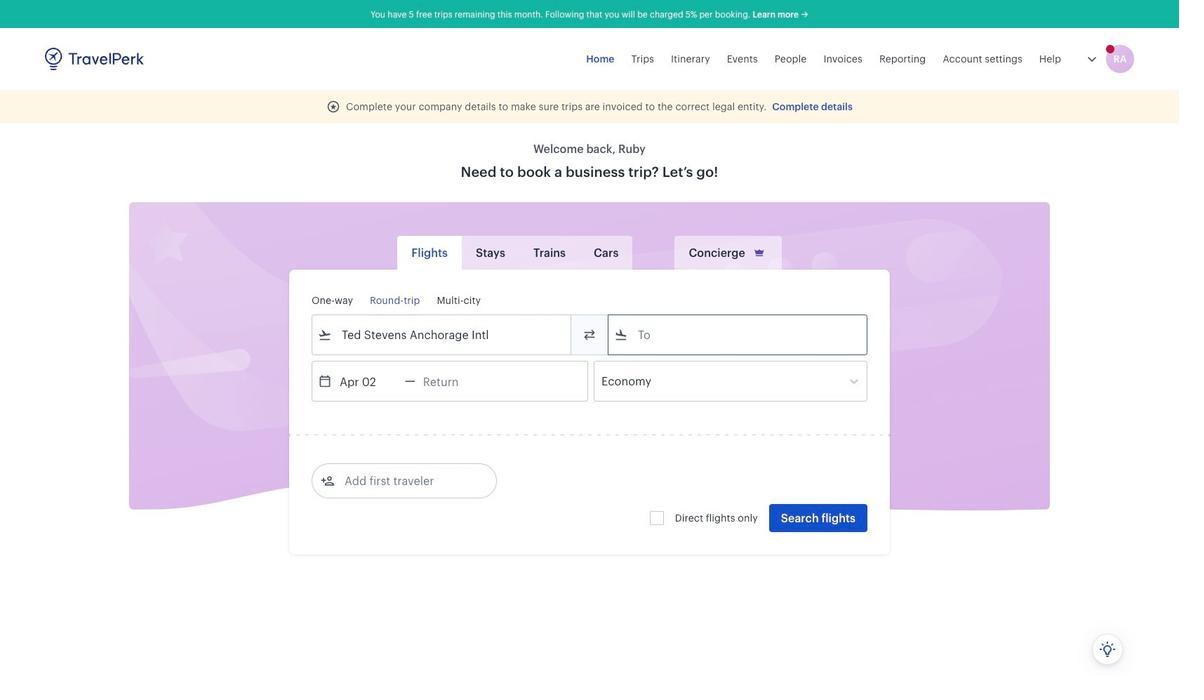Task type: locate. For each thing, give the bounding box(es) containing it.
Add first traveler search field
[[335, 470, 481, 492]]

To search field
[[628, 324, 849, 346]]

From search field
[[332, 324, 552, 346]]

Return text field
[[415, 362, 488, 401]]



Task type: describe. For each thing, give the bounding box(es) containing it.
Depart text field
[[332, 362, 405, 401]]



